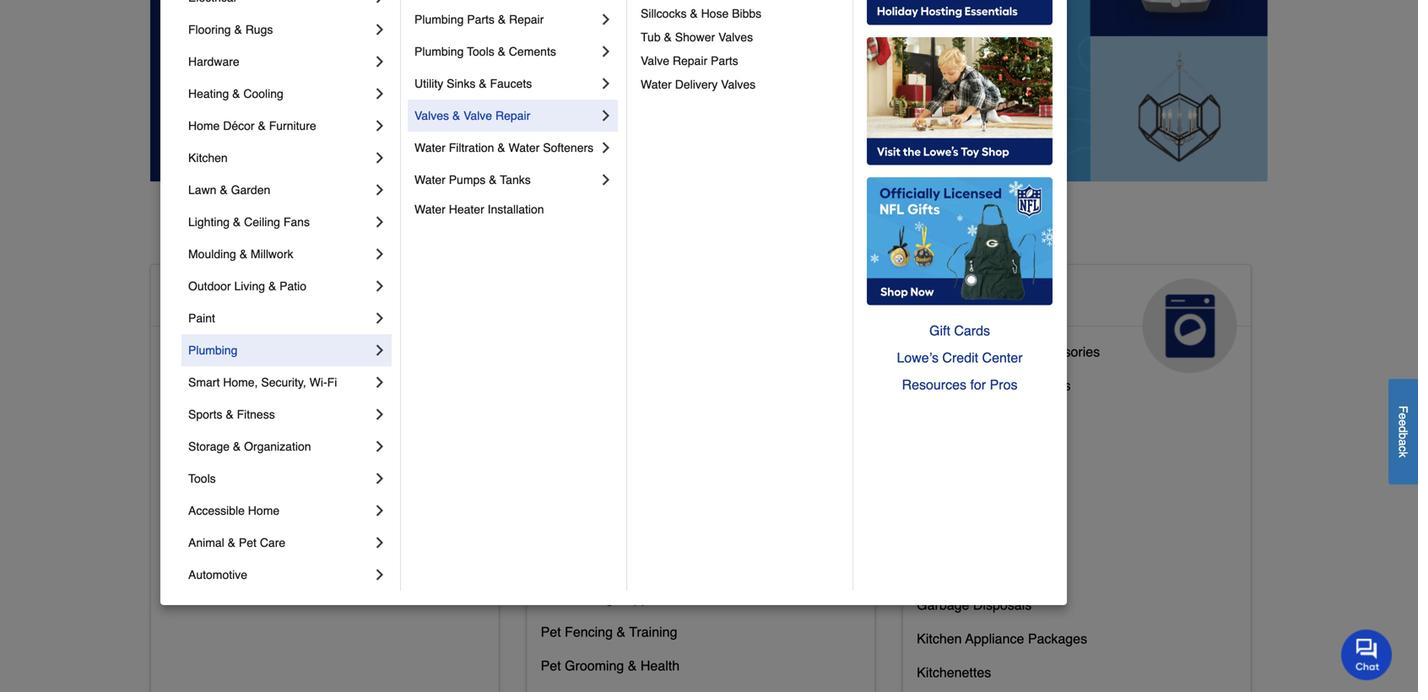 Task type: locate. For each thing, give the bounding box(es) containing it.
plumbing for plumbing tools & cements
[[415, 45, 464, 58]]

supplies down gates on the left bottom of page
[[617, 590, 669, 606]]

filtration
[[449, 141, 494, 154]]

training
[[629, 624, 677, 640]]

1 vertical spatial accessible home link
[[188, 495, 371, 527]]

outdoor
[[188, 279, 231, 293]]

furniture
[[269, 119, 316, 133], [669, 405, 723, 420]]

accessories
[[1028, 344, 1100, 360], [631, 523, 703, 539]]

2 e from the top
[[1397, 420, 1410, 426]]

pet for pet beds, houses, & furniture
[[541, 405, 561, 420]]

pet grooming & health link
[[541, 654, 680, 688]]

2 vertical spatial valves
[[415, 109, 449, 122]]

kitchen down garbage
[[917, 631, 962, 647]]

valve down utility sinks & faucets
[[464, 109, 492, 122]]

repair down shower
[[673, 54, 708, 68]]

accessible home link up 'wi-'
[[151, 265, 499, 373]]

1 vertical spatial plumbing
[[415, 45, 464, 58]]

sinks
[[447, 77, 476, 90]]

kitchen down accessible entry & home link
[[233, 445, 278, 461]]

kitchen appliance packages link
[[917, 627, 1087, 661]]

0 horizontal spatial care
[[260, 536, 285, 550]]

animal & pet care image
[[767, 279, 861, 373]]

1 horizontal spatial tools
[[467, 45, 494, 58]]

supplies
[[601, 371, 653, 387], [676, 439, 728, 454], [617, 590, 669, 606]]

accessible up the smart
[[165, 344, 229, 360]]

home,
[[223, 376, 258, 389]]

accessories up gates on the left bottom of page
[[631, 523, 703, 539]]

appliance down disposals at the bottom right
[[965, 631, 1024, 647]]

lowe's credit center link
[[867, 344, 1053, 371]]

0 horizontal spatial parts
[[467, 13, 495, 26]]

appliance
[[917, 344, 976, 360], [965, 631, 1024, 647]]

visit the lowe's toy shop. image
[[867, 37, 1053, 165]]

chevron right image for hardware
[[371, 53, 388, 70]]

kitchen for kitchen
[[188, 151, 228, 165]]

e up d
[[1397, 413, 1410, 420]]

chevron right image for sports & fitness
[[371, 406, 388, 423]]

0 horizontal spatial valve
[[464, 109, 492, 122]]

moulding & millwork
[[188, 247, 293, 261]]

plumbing up the smart
[[188, 344, 238, 357]]

f
[[1397, 406, 1410, 413]]

animal up livestock
[[541, 285, 620, 312]]

water inside 'link'
[[415, 203, 446, 216]]

accessible down daily assistance
[[188, 504, 245, 518]]

pet feeding supplies
[[541, 590, 669, 606]]

0 vertical spatial care
[[541, 312, 593, 339]]

water left delivery
[[641, 78, 672, 91]]

security,
[[261, 376, 306, 389]]

0 vertical spatial appliance
[[917, 344, 976, 360]]

1 vertical spatial animal & pet care link
[[188, 527, 371, 559]]

animal & pet care down relief
[[188, 536, 285, 550]]

c
[[1397, 446, 1410, 452]]

0 vertical spatial accessories
[[1028, 344, 1100, 360]]

care up livestock
[[541, 312, 593, 339]]

home down tools link
[[248, 504, 280, 518]]

1 vertical spatial appliance
[[965, 631, 1024, 647]]

therapy
[[306, 513, 356, 528]]

livestock supplies
[[541, 371, 653, 387]]

water left pumps
[[415, 173, 446, 187]]

0 horizontal spatial animal & pet care
[[188, 536, 285, 550]]

2 horizontal spatial parts
[[980, 344, 1012, 360]]

pet for pet clothing & accessories
[[541, 523, 561, 539]]

1 horizontal spatial animal & pet care
[[541, 285, 687, 339]]

parts
[[467, 13, 495, 26], [711, 54, 738, 68], [980, 344, 1012, 360]]

pet for pet feeding supplies
[[541, 590, 561, 606]]

accessories for appliance parts & accessories
[[1028, 344, 1100, 360]]

flooring
[[188, 23, 231, 36]]

accessible entry & home
[[165, 411, 317, 427]]

1 horizontal spatial kitchen
[[233, 445, 278, 461]]

chevron right image for storage & organization
[[371, 438, 388, 455]]

1 vertical spatial animal
[[188, 536, 224, 550]]

chevron right image for outdoor living & patio
[[371, 278, 388, 295]]

pet feeding supplies link
[[541, 587, 669, 620]]

water delivery valves link
[[641, 73, 841, 96]]

water left filtration
[[415, 141, 446, 154]]

accessible up storage
[[165, 411, 229, 427]]

officially licensed n f l gifts. shop now. image
[[867, 177, 1053, 306]]

0 horizontal spatial accessories
[[631, 523, 703, 539]]

0 vertical spatial plumbing
[[415, 13, 464, 26]]

resources for pros link
[[867, 371, 1053, 398]]

accessories inside 'link'
[[631, 523, 703, 539]]

1 vertical spatial valve
[[464, 109, 492, 122]]

parts inside appliance parts & accessories link
[[980, 344, 1012, 360]]

2 vertical spatial parts
[[980, 344, 1012, 360]]

water for water delivery valves
[[641, 78, 672, 91]]

2 horizontal spatial kitchen
[[917, 631, 962, 647]]

outdoor living & patio
[[188, 279, 307, 293]]

chevron right image for lawn & garden
[[371, 182, 388, 198]]

parts up plumbing tools & cements
[[467, 13, 495, 26]]

heater
[[449, 203, 484, 216]]

1 vertical spatial kitchen
[[233, 445, 278, 461]]

pet cleaning & waste supplies
[[541, 439, 728, 454]]

0 vertical spatial accessible home
[[165, 285, 360, 312]]

1 vertical spatial furniture
[[669, 405, 723, 420]]

0 vertical spatial furniture
[[269, 119, 316, 133]]

water for water pumps & tanks
[[415, 173, 446, 187]]

accessible home link
[[151, 265, 499, 373], [188, 495, 371, 527]]

chevron right image for paint
[[371, 310, 388, 327]]

accessible home link up mobility at left
[[188, 495, 371, 527]]

repair
[[509, 13, 544, 26], [673, 54, 708, 68], [496, 109, 530, 122]]

furniture up waste
[[669, 405, 723, 420]]

animal & pet care link
[[527, 265, 875, 373], [188, 527, 371, 559]]

appliance parts & accessories
[[917, 344, 1100, 360]]

sillcocks & hose bibbs
[[641, 7, 762, 20]]

b
[[1397, 433, 1410, 439]]

home
[[188, 119, 220, 133], [295, 285, 360, 312], [281, 411, 317, 427], [248, 504, 280, 518]]

tanks
[[500, 173, 531, 187]]

1 horizontal spatial animal & pet care link
[[527, 265, 875, 373]]

0 vertical spatial valve
[[641, 54, 669, 68]]

animal & pet care up livestock supplies
[[541, 285, 687, 339]]

water pumps & tanks
[[415, 173, 531, 187]]

1 horizontal spatial accessories
[[1028, 344, 1100, 360]]

furniture up kitchen link
[[269, 119, 316, 133]]

0 vertical spatial animal & pet care
[[541, 285, 687, 339]]

water up tanks on the top of the page
[[509, 141, 540, 154]]

water left the heater
[[415, 203, 446, 216]]

storage
[[188, 440, 230, 453]]

gift cards link
[[867, 317, 1053, 344]]

bibbs
[[732, 7, 762, 20]]

0 vertical spatial kitchen
[[188, 151, 228, 165]]

cleaning
[[565, 439, 618, 454]]

water heater installation link
[[415, 196, 615, 223]]

chevron right image for plumbing parts & repair
[[598, 11, 615, 28]]

chevron right image for automotive
[[371, 566, 388, 583]]

1 horizontal spatial care
[[541, 312, 593, 339]]

parts down the tub & shower valves link
[[711, 54, 738, 68]]

chevron right image
[[598, 11, 615, 28], [371, 21, 388, 38], [371, 53, 388, 70], [371, 85, 388, 102], [598, 107, 615, 124], [371, 117, 388, 134], [371, 149, 388, 166], [598, 171, 615, 188], [371, 182, 388, 198], [371, 246, 388, 263], [371, 374, 388, 391], [371, 438, 388, 455], [371, 502, 388, 519]]

accessible down moulding
[[165, 285, 288, 312]]

beverage & wine chillers link
[[917, 374, 1071, 408]]

kitchen up lawn
[[188, 151, 228, 165]]

animal
[[541, 285, 620, 312], [188, 536, 224, 550]]

moulding & millwork link
[[188, 238, 371, 270]]

2 vertical spatial plumbing
[[188, 344, 238, 357]]

chevron right image for plumbing tools & cements
[[598, 43, 615, 60]]

relief
[[201, 513, 236, 528]]

1 horizontal spatial furniture
[[669, 405, 723, 420]]

chevron right image
[[371, 0, 388, 6], [598, 43, 615, 60], [598, 75, 615, 92], [598, 139, 615, 156], [371, 214, 388, 230], [371, 278, 388, 295], [371, 310, 388, 327], [371, 342, 388, 359], [371, 406, 388, 423], [371, 470, 388, 487], [371, 534, 388, 551], [371, 566, 388, 583]]

storage & organization
[[188, 440, 311, 453]]

lighting & ceiling fans
[[188, 215, 310, 229]]

home up "storage & organization" link
[[281, 411, 317, 427]]

1 vertical spatial tools
[[188, 472, 216, 485]]

gift cards
[[929, 323, 990, 339]]

living
[[234, 279, 265, 293]]

pet grooming & health
[[541, 658, 680, 674]]

pet doors & gates
[[541, 557, 653, 572]]

organization
[[244, 440, 311, 453]]

heating & cooling link
[[188, 78, 371, 110]]

1 vertical spatial animal & pet care
[[188, 536, 285, 550]]

water
[[641, 78, 672, 91], [415, 141, 446, 154], [509, 141, 540, 154], [415, 173, 446, 187], [415, 203, 446, 216]]

1 horizontal spatial animal
[[541, 285, 620, 312]]

2 vertical spatial kitchen
[[917, 631, 962, 647]]

0 vertical spatial parts
[[467, 13, 495, 26]]

parts inside plumbing parts & repair 'link'
[[467, 13, 495, 26]]

1 horizontal spatial parts
[[711, 54, 738, 68]]

valve down tub
[[641, 54, 669, 68]]

supplies right waste
[[676, 439, 728, 454]]

0 vertical spatial tools
[[467, 45, 494, 58]]

shower
[[675, 30, 715, 44]]

décor
[[223, 119, 255, 133]]

chevron right image for water pumps & tanks
[[598, 171, 615, 188]]

moulding
[[188, 247, 236, 261]]

1 horizontal spatial valve
[[641, 54, 669, 68]]

valves down valve repair parts link
[[721, 78, 756, 91]]

2 vertical spatial repair
[[496, 109, 530, 122]]

brushes
[[541, 491, 590, 506]]

utility
[[415, 77, 443, 90]]

repair down faucets
[[496, 109, 530, 122]]

smart
[[188, 376, 220, 389]]

accessible up sports
[[165, 378, 229, 393]]

care down physical
[[260, 536, 285, 550]]

chevron right image for moulding & millwork
[[371, 246, 388, 263]]

accessible bedroom
[[165, 378, 288, 393]]

tub
[[641, 30, 661, 44]]

daily assistance
[[165, 479, 263, 495]]

0 horizontal spatial kitchen
[[188, 151, 228, 165]]

fitness
[[237, 408, 275, 421]]

& inside pet clippers, scissors & brushes
[[677, 471, 686, 486]]

parts for appliance
[[980, 344, 1012, 360]]

appliance down gift
[[917, 344, 976, 360]]

0 vertical spatial repair
[[509, 13, 544, 26]]

livestock
[[541, 371, 597, 387]]

valves down utility
[[415, 109, 449, 122]]

enjoy savings year-round. no matter what you're shopping for, find what you need at a great price. image
[[150, 0, 1268, 181]]

kitchen
[[188, 151, 228, 165], [233, 445, 278, 461], [917, 631, 962, 647]]

repair inside 'link'
[[509, 13, 544, 26]]

valves up valve repair parts link
[[719, 30, 753, 44]]

plumbing up plumbing tools & cements
[[415, 13, 464, 26]]

animal down relief
[[188, 536, 224, 550]]

valve
[[641, 54, 669, 68], [464, 109, 492, 122]]

beverage
[[917, 378, 975, 393]]

1 vertical spatial valves
[[721, 78, 756, 91]]

accessories up the 'chillers'
[[1028, 344, 1100, 360]]

scissors
[[622, 471, 673, 486]]

0 horizontal spatial furniture
[[269, 119, 316, 133]]

supplies up the houses, on the left of page
[[601, 371, 653, 387]]

accessible up daily assistance
[[165, 445, 229, 461]]

valves & valve repair link
[[415, 100, 598, 132]]

pet beds, houses, & furniture link
[[541, 401, 723, 435]]

plumbing inside 'link'
[[415, 13, 464, 26]]

repair up cements at the top left of the page
[[509, 13, 544, 26]]

accessible bedroom link
[[165, 374, 288, 408]]

plumbing up utility
[[415, 45, 464, 58]]

utility sinks & faucets
[[415, 77, 532, 90]]

accessible for the accessible kitchen link
[[165, 445, 229, 461]]

accessible entry & home link
[[165, 408, 317, 441]]

pet clippers, scissors & brushes
[[541, 471, 686, 506]]

e up b
[[1397, 420, 1410, 426]]

accessible inside "link"
[[165, 344, 229, 360]]

credit
[[942, 350, 979, 366]]

parts down cards
[[980, 344, 1012, 360]]

1 vertical spatial parts
[[711, 54, 738, 68]]

softeners
[[543, 141, 594, 154]]

pet inside pet clippers, scissors & brushes
[[541, 471, 561, 486]]

ceiling
[[244, 215, 280, 229]]

appliance parts & accessories link
[[917, 340, 1100, 374]]

accessible for accessible bedroom link
[[165, 378, 229, 393]]

patio
[[280, 279, 307, 293]]

pet inside 'link'
[[541, 523, 561, 539]]

valves & valve repair
[[415, 109, 530, 122]]

parts inside valve repair parts link
[[711, 54, 738, 68]]

2 vertical spatial supplies
[[617, 590, 669, 606]]

cooling
[[243, 87, 284, 100]]

1 vertical spatial accessories
[[631, 523, 703, 539]]

chillers
[[1026, 378, 1071, 393]]



Task type: describe. For each thing, give the bounding box(es) containing it.
wine
[[991, 378, 1022, 393]]

cards
[[954, 323, 990, 339]]

valve repair parts
[[641, 54, 738, 68]]

lowe's
[[897, 350, 939, 366]]

chevron right image for animal & pet care
[[371, 534, 388, 551]]

gates
[[617, 557, 653, 572]]

chevron right image for water filtration & water softeners
[[598, 139, 615, 156]]

storage & organization link
[[188, 431, 371, 463]]

chevron right image for heating & cooling
[[371, 85, 388, 102]]

home down moulding & millwork 'link'
[[295, 285, 360, 312]]

lowe's credit center
[[897, 350, 1023, 366]]

1 vertical spatial supplies
[[676, 439, 728, 454]]

pet for pet clippers, scissors & brushes
[[541, 471, 561, 486]]

chevron right image for smart home, security, wi-fi
[[371, 374, 388, 391]]

flooring & rugs
[[188, 23, 273, 36]]

bedroom
[[233, 378, 288, 393]]

daily assistance link
[[165, 475, 263, 509]]

gift
[[929, 323, 950, 339]]

injury
[[165, 513, 198, 528]]

packages
[[1028, 631, 1087, 647]]

accessible kitchen link
[[165, 441, 278, 475]]

water for water filtration & water softeners
[[415, 141, 446, 154]]

1 e from the top
[[1397, 413, 1410, 420]]

flooring & rugs link
[[188, 14, 371, 46]]

for
[[970, 377, 986, 393]]

chevron right image for utility sinks & faucets
[[598, 75, 615, 92]]

repair for plumbing parts & repair
[[509, 13, 544, 26]]

fencing
[[565, 624, 613, 640]]

lighting
[[188, 215, 230, 229]]

chevron right image for plumbing
[[371, 342, 388, 359]]

appliance inside appliance parts & accessories link
[[917, 344, 976, 360]]

accessories for pet clothing & accessories
[[631, 523, 703, 539]]

plumbing for plumbing parts & repair
[[415, 13, 464, 26]]

0 horizontal spatial animal & pet care link
[[188, 527, 371, 559]]

water filtration & water softeners link
[[415, 132, 598, 164]]

holiday hosting essentials. image
[[867, 0, 1053, 25]]

water delivery valves
[[641, 78, 756, 91]]

0 horizontal spatial tools
[[188, 472, 216, 485]]

home décor & furniture link
[[188, 110, 371, 142]]

pet for pet grooming & health
[[541, 658, 561, 674]]

garden
[[231, 183, 270, 197]]

lawn & garden
[[188, 183, 270, 197]]

garbage
[[917, 597, 970, 613]]

repair for valves & valve repair
[[496, 109, 530, 122]]

sports & fitness link
[[188, 398, 371, 431]]

accessible for accessible bathroom "link"
[[165, 344, 229, 360]]

appliances link
[[903, 265, 1251, 373]]

utility sinks & faucets link
[[415, 68, 598, 100]]

chevron right image for flooring & rugs
[[371, 21, 388, 38]]

pet clippers, scissors & brushes link
[[541, 468, 736, 519]]

lawn
[[188, 183, 217, 197]]

pet clothing & accessories
[[541, 523, 703, 539]]

livestock supplies link
[[541, 367, 653, 401]]

0 vertical spatial animal & pet care link
[[527, 265, 875, 373]]

accessible for the bottommost accessible home link
[[188, 504, 245, 518]]

accessible bathroom link
[[165, 340, 292, 374]]

wheelchairs & mobility aids link
[[165, 543, 331, 577]]

doors
[[565, 557, 601, 572]]

injury relief & physical therapy link
[[165, 509, 356, 543]]

tub & shower valves link
[[641, 25, 841, 49]]

water for water heater installation
[[415, 203, 446, 216]]

f e e d b a c k
[[1397, 406, 1410, 458]]

pet fencing & training link
[[541, 620, 677, 654]]

fans
[[284, 215, 310, 229]]

wheelchairs & mobility aids
[[165, 547, 331, 562]]

plumbing link
[[188, 334, 371, 366]]

chat invite button image
[[1341, 629, 1393, 681]]

kitchen for kitchen appliance packages
[[917, 631, 962, 647]]

tools link
[[188, 463, 371, 495]]

center
[[982, 350, 1023, 366]]

chevron right image for home décor & furniture
[[371, 117, 388, 134]]

chevron right image for tools
[[371, 470, 388, 487]]

plumbing parts & repair link
[[415, 3, 598, 35]]

pet for pet fencing & training
[[541, 624, 561, 640]]

appliance inside kitchen appliance packages link
[[965, 631, 1024, 647]]

grooming
[[565, 658, 624, 674]]

1 vertical spatial repair
[[673, 54, 708, 68]]

accessible for accessible entry & home link
[[165, 411, 229, 427]]

home décor & furniture
[[188, 119, 316, 133]]

aids
[[305, 547, 331, 562]]

hardware link
[[188, 46, 371, 78]]

chevron right image for kitchen
[[371, 149, 388, 166]]

accessible home image
[[391, 279, 485, 373]]

waste
[[635, 439, 672, 454]]

health
[[641, 658, 680, 674]]

disposals
[[973, 597, 1032, 613]]

0 horizontal spatial animal
[[188, 536, 224, 550]]

heating
[[188, 87, 229, 100]]

heating & cooling
[[188, 87, 284, 100]]

chevron right image for lighting & ceiling fans
[[371, 214, 388, 230]]

kitchenettes
[[917, 665, 991, 680]]

k
[[1397, 452, 1410, 458]]

water pumps & tanks link
[[415, 164, 598, 196]]

clothing
[[565, 523, 614, 539]]

chevron right image for valves & valve repair
[[598, 107, 615, 124]]

physical
[[252, 513, 303, 528]]

pet for pet doors & gates
[[541, 557, 561, 572]]

home down the heating
[[188, 119, 220, 133]]

lighting & ceiling fans link
[[188, 206, 371, 238]]

0 vertical spatial supplies
[[601, 371, 653, 387]]

feeding
[[565, 590, 614, 606]]

plumbing tools & cements
[[415, 45, 556, 58]]

entry
[[233, 411, 264, 427]]

pet for pet cleaning & waste supplies
[[541, 439, 561, 454]]

plumbing parts & repair
[[415, 13, 544, 26]]

0 vertical spatial accessible home link
[[151, 265, 499, 373]]

1 vertical spatial care
[[260, 536, 285, 550]]

automotive link
[[188, 559, 371, 591]]

fi
[[327, 376, 337, 389]]

clippers,
[[565, 471, 618, 486]]

0 vertical spatial animal
[[541, 285, 620, 312]]

pet beds, houses, & furniture
[[541, 405, 723, 420]]

installation
[[488, 203, 544, 216]]

& inside animal & pet care
[[626, 285, 643, 312]]

1 vertical spatial accessible home
[[188, 504, 280, 518]]

hose
[[701, 7, 729, 20]]

0 vertical spatial valves
[[719, 30, 753, 44]]

parts for plumbing
[[467, 13, 495, 26]]

chevron right image for accessible home
[[371, 502, 388, 519]]

pet cleaning & waste supplies link
[[541, 435, 728, 468]]

beds,
[[565, 405, 599, 420]]

sillcocks & hose bibbs link
[[641, 2, 841, 25]]

appliances image
[[1143, 279, 1237, 373]]

faucets
[[490, 77, 532, 90]]



Task type: vqa. For each thing, say whether or not it's contained in the screenshot.
ELECTRICAL corresponding to Electrical Testers & Tools
no



